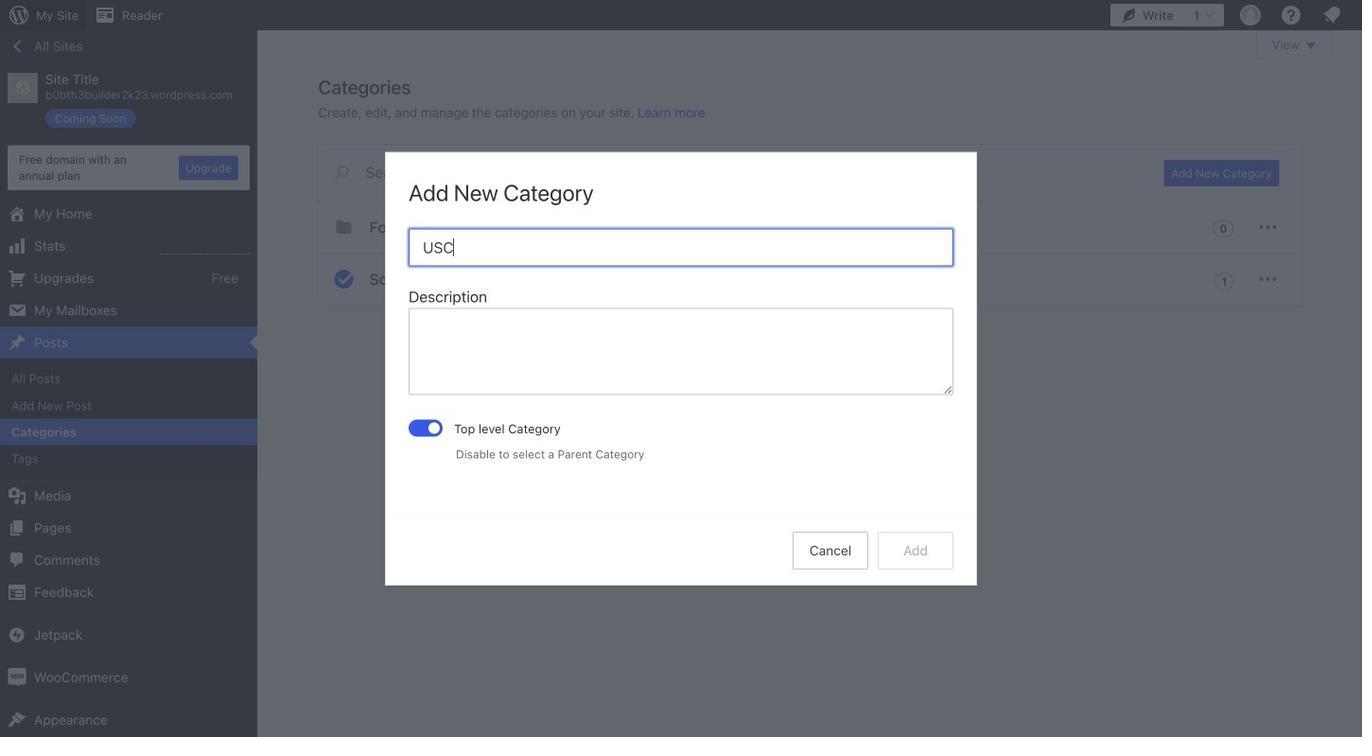 Task type: describe. For each thing, give the bounding box(es) containing it.
update your profile, personal settings, and more image
[[1240, 4, 1262, 26]]

1 list item from the top
[[1354, 97, 1363, 166]]

img image
[[8, 668, 26, 687]]

New Category Name text field
[[409, 228, 954, 266]]



Task type: locate. For each thing, give the bounding box(es) containing it.
dialog
[[386, 153, 977, 585]]

highest hourly views 0 image
[[160, 242, 250, 255]]

list item
[[1354, 97, 1363, 166], [1354, 195, 1363, 284], [1354, 284, 1363, 372], [1354, 372, 1363, 443]]

manage your notifications image
[[1321, 4, 1344, 26]]

4 list item from the top
[[1354, 372, 1363, 443]]

None text field
[[409, 308, 954, 395]]

1 toggle menu image from the top
[[1257, 216, 1280, 238]]

group
[[409, 285, 954, 401]]

toggle menu image for folder image
[[1257, 216, 1280, 238]]

3 list item from the top
[[1354, 284, 1363, 372]]

2 list item from the top
[[1354, 195, 1363, 284]]

socialing image
[[333, 268, 355, 291]]

folder image
[[333, 216, 355, 238]]

0 vertical spatial toggle menu image
[[1257, 216, 1280, 238]]

row
[[318, 202, 1303, 306]]

1 vertical spatial toggle menu image
[[1257, 268, 1280, 291]]

closed image
[[1307, 43, 1316, 49]]

None search field
[[318, 145, 1142, 200]]

toggle menu image for socialing image
[[1257, 268, 1280, 291]]

toggle menu image
[[1257, 216, 1280, 238], [1257, 268, 1280, 291]]

2 toggle menu image from the top
[[1257, 268, 1280, 291]]

help image
[[1280, 4, 1303, 26]]

main content
[[318, 30, 1332, 306]]



Task type: vqa. For each thing, say whether or not it's contained in the screenshot.
Socialing icon on the left of the page
yes



